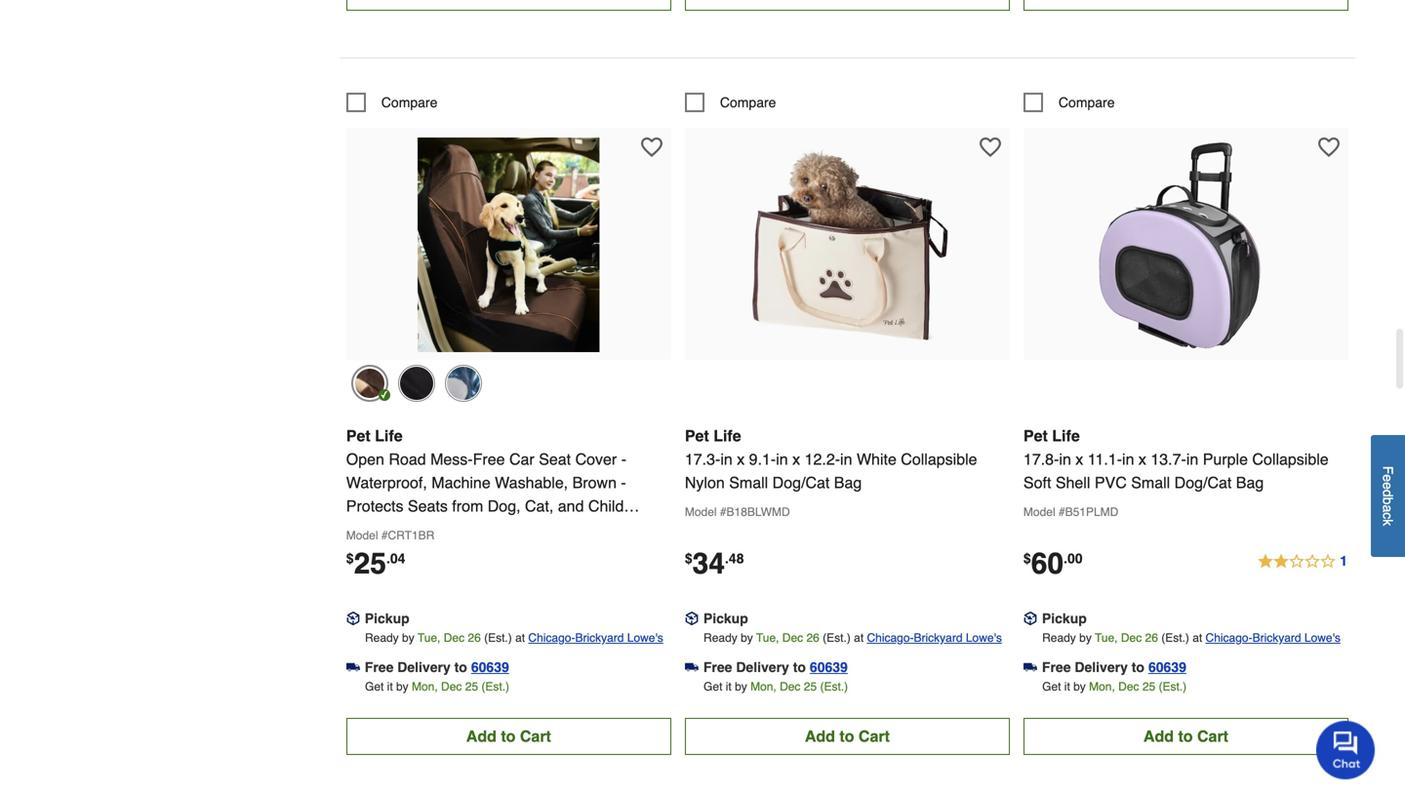 Task type: describe. For each thing, give the bounding box(es) containing it.
26 for second chicago-brickyard lowe's button from the right's 60639 button
[[807, 631, 820, 645]]

it for pickup icon truck filled image
[[387, 680, 393, 694]]

1 chicago-brickyard lowe's button from the left
[[529, 629, 664, 648]]

brickyard for second chicago-brickyard lowe's button from the right
[[914, 631, 963, 645]]

brown image
[[351, 365, 388, 402]]

pickup image for second chicago-brickyard lowe's button from the right's 60639 button
[[685, 612, 699, 626]]

model inside pet life open road mess-free car seat cover - waterproof, machine washable, brown - protects seats from dog, cat, and child messes model # crt1br $ 25 .04
[[346, 529, 378, 543]]

actual price $60.00 element
[[1024, 547, 1083, 581]]

3 mon, from the left
[[1090, 680, 1116, 694]]

free for 60639 button for third chicago-brickyard lowe's button
[[1042, 660, 1071, 675]]

nylon
[[685, 474, 725, 492]]

3 chicago-brickyard lowe's button from the left
[[1206, 629, 1341, 648]]

12.2-
[[805, 450, 841, 468]]

f
[[1381, 466, 1396, 475]]

f e e d b a c k button
[[1372, 435, 1406, 557]]

actual price $34.48 element
[[685, 547, 744, 581]]

child
[[589, 497, 624, 515]]

2 add to cart from the left
[[805, 728, 890, 746]]

lowe's for first chicago-brickyard lowe's button from the left
[[627, 631, 664, 645]]

26 for 60639 button for first chicago-brickyard lowe's button from the left
[[468, 631, 481, 645]]

ready by tue, dec 26 (est.) at chicago-brickyard lowe's for first chicago-brickyard lowe's button from the left
[[365, 631, 664, 645]]

1 mon, from the left
[[412, 680, 438, 694]]

c
[[1381, 513, 1396, 519]]

lowe's for third chicago-brickyard lowe's button
[[1305, 631, 1341, 645]]

cat,
[[525, 497, 554, 515]]

small inside the pet life 17.3-in x 9.1-in x 12.2-in white collapsible nylon small dog/cat bag
[[729, 474, 768, 492]]

$ 34 .48
[[685, 547, 744, 581]]

delivery for second chicago-brickyard lowe's button from the right's 60639 button
[[736, 660, 790, 675]]

crt1br
[[388, 529, 435, 543]]

bag inside the pet life 17.3-in x 9.1-in x 12.2-in white collapsible nylon small dog/cat bag
[[834, 474, 862, 492]]

at for third chicago-brickyard lowe's button
[[1193, 631, 1203, 645]]

3 add to cart button from the left
[[1024, 718, 1349, 755]]

pet life 17.3-in x 9.1-in x 12.2-in white collapsible nylon small dog/cat bag image
[[740, 138, 955, 352]]

.00
[[1064, 551, 1083, 567]]

1001879826 element
[[685, 93, 776, 112]]

25 for pickup image associated with second chicago-brickyard lowe's button from the right's 60639 button
[[804, 680, 817, 694]]

compare for "1001390200" element
[[1059, 95, 1115, 110]]

$ for 34
[[685, 551, 693, 567]]

1 x from the left
[[737, 450, 745, 468]]

1 - from the top
[[622, 450, 627, 468]]

pvc
[[1095, 474, 1127, 492]]

small inside pet life 17.8-in x 11.1-in x 13.7-in purple collapsible soft shell pvc small dog/cat bag
[[1132, 474, 1171, 492]]

1001572686 element
[[346, 93, 438, 112]]

2 in from the left
[[776, 450, 788, 468]]

25 inside pet life open road mess-free car seat cover - waterproof, machine washable, brown - protects seats from dog, cat, and child messes model # crt1br $ 25 .04
[[354, 547, 387, 581]]

free for second chicago-brickyard lowe's button from the right's 60639 button
[[704, 660, 733, 675]]

free for 60639 button for first chicago-brickyard lowe's button from the left
[[365, 660, 394, 675]]

b
[[1381, 497, 1396, 505]]

compare for 1001879826 'element'
[[720, 95, 776, 110]]

1 button
[[1257, 550, 1349, 574]]

seats
[[408, 497, 448, 515]]

4 x from the left
[[1139, 450, 1147, 468]]

2 cart from the left
[[859, 728, 890, 746]]

1 e from the top
[[1381, 475, 1396, 482]]

pet life  open road mess-free car seat cover - waterproof, machine washable, brown - protects seats from dog, cat, and child messes image
[[402, 138, 616, 352]]

pickup for 60639 button for third chicago-brickyard lowe's button's pickup image
[[1042, 611, 1087, 627]]

pet life 17.3-in x 9.1-in x 12.2-in white collapsible nylon small dog/cat bag
[[685, 427, 978, 492]]

chat invite button image
[[1317, 720, 1376, 780]]

11.1-
[[1088, 450, 1123, 468]]

get it by mon, dec 25 (est.) for second chicago-brickyard lowe's button from the right's 60639 button
[[704, 680, 848, 694]]

3 cart from the left
[[1198, 728, 1229, 746]]

blue image
[[445, 365, 482, 402]]

free delivery to 60639 for second chicago-brickyard lowe's button from the right's 60639 button
[[704, 660, 848, 675]]

3 add to cart from the left
[[1144, 728, 1229, 746]]

add for third add to cart button from left
[[1144, 728, 1174, 746]]

car
[[510, 450, 535, 468]]

2 - from the top
[[621, 474, 626, 492]]

.48
[[725, 551, 744, 567]]

chicago- for third chicago-brickyard lowe's button
[[1206, 631, 1253, 645]]

shell
[[1056, 474, 1091, 492]]

model # b18blwmd
[[685, 506, 790, 519]]

26 for 60639 button for third chicago-brickyard lowe's button
[[1146, 631, 1159, 645]]

60639 button for third chicago-brickyard lowe's button
[[1149, 658, 1187, 677]]

1001390200 element
[[1024, 93, 1115, 112]]

b18blwmd
[[727, 506, 790, 519]]

2 stars image
[[1257, 550, 1349, 574]]

pet inside pet life open road mess-free car seat cover - waterproof, machine washable, brown - protects seats from dog, cat, and child messes model # crt1br $ 25 .04
[[346, 427, 371, 445]]

actual price $25.04 element
[[346, 547, 406, 581]]

get it by mon, dec 25 (est.) for 60639 button for first chicago-brickyard lowe's button from the left
[[365, 680, 510, 694]]

open
[[346, 450, 385, 468]]

free delivery to 60639 for 60639 button for third chicago-brickyard lowe's button
[[1042, 660, 1187, 675]]

25 for 60639 button for third chicago-brickyard lowe's button's pickup image
[[1143, 680, 1156, 694]]

1 60639 from the left
[[471, 660, 509, 675]]

brickyard for third chicago-brickyard lowe's button
[[1253, 631, 1302, 645]]

pet for pet life 17.3-in x 9.1-in x 12.2-in white collapsible nylon small dog/cat bag
[[685, 427, 709, 445]]

white
[[857, 450, 897, 468]]

60639 button for second chicago-brickyard lowe's button from the right
[[810, 658, 848, 677]]

b51plmd
[[1066, 506, 1119, 519]]

delivery for 60639 button for third chicago-brickyard lowe's button
[[1075, 660, 1128, 675]]

.04
[[387, 551, 406, 567]]

it for pickup image associated with second chicago-brickyard lowe's button from the right's 60639 button truck filled image
[[726, 680, 732, 694]]

ready for 60639 button for third chicago-brickyard lowe's button's pickup image
[[1043, 631, 1077, 645]]

4 in from the left
[[1060, 450, 1072, 468]]

3 in from the left
[[841, 450, 853, 468]]

34
[[693, 547, 725, 581]]

messes
[[346, 521, 400, 539]]

tue, for 60639 button for first chicago-brickyard lowe's button from the left
[[418, 631, 441, 645]]

$ inside pet life open road mess-free car seat cover - waterproof, machine washable, brown - protects seats from dog, cat, and child messes model # crt1br $ 25 .04
[[346, 551, 354, 567]]

purple
[[1203, 450, 1249, 468]]

1 in from the left
[[721, 450, 733, 468]]

life inside pet life open road mess-free car seat cover - waterproof, machine washable, brown - protects seats from dog, cat, and child messes model # crt1br $ 25 .04
[[375, 427, 403, 445]]



Task type: locate. For each thing, give the bounding box(es) containing it.
2 pickup from the left
[[704, 611, 748, 627]]

1 add from the left
[[466, 728, 497, 746]]

2 horizontal spatial chicago-
[[1206, 631, 1253, 645]]

0 horizontal spatial ready
[[365, 631, 399, 645]]

6 in from the left
[[1187, 450, 1199, 468]]

compare for 1001572686 "element"
[[381, 95, 438, 110]]

2 brickyard from the left
[[914, 631, 963, 645]]

$ inside $ 60 .00
[[1024, 551, 1032, 567]]

ready by tue, dec 26 (est.) at chicago-brickyard lowe's
[[365, 631, 664, 645], [704, 631, 1002, 645], [1043, 631, 1341, 645]]

pet inside pet life 17.8-in x 11.1-in x 13.7-in purple collapsible soft shell pvc small dog/cat bag
[[1024, 427, 1048, 445]]

pickup image for 60639 button for third chicago-brickyard lowe's button
[[1024, 612, 1038, 626]]

3 free delivery to 60639 from the left
[[1042, 660, 1187, 675]]

0 horizontal spatial add to cart
[[466, 728, 551, 746]]

bag inside pet life 17.8-in x 11.1-in x 13.7-in purple collapsible soft shell pvc small dog/cat bag
[[1237, 474, 1264, 492]]

in up shell
[[1060, 450, 1072, 468]]

0 horizontal spatial tue,
[[418, 631, 441, 645]]

3 get from the left
[[1043, 680, 1062, 694]]

2 horizontal spatial #
[[1059, 506, 1066, 519]]

2 horizontal spatial compare
[[1059, 95, 1115, 110]]

2 add to cart button from the left
[[685, 718, 1010, 755]]

brickyard for first chicago-brickyard lowe's button from the left
[[575, 631, 624, 645]]

3 x from the left
[[1076, 450, 1084, 468]]

collapsible inside the pet life 17.3-in x 9.1-in x 12.2-in white collapsible nylon small dog/cat bag
[[901, 450, 978, 468]]

life up 17.3-
[[714, 427, 742, 445]]

0 horizontal spatial lowe's
[[627, 631, 664, 645]]

pet life 17.8-in x 11.1-in x 13.7-in purple collapsible soft shell pvc small dog/cat bag
[[1024, 427, 1329, 492]]

2 $ from the left
[[685, 551, 693, 567]]

0 horizontal spatial get
[[365, 680, 384, 694]]

model
[[685, 506, 717, 519], [1024, 506, 1056, 519], [346, 529, 378, 543]]

compare inside 1001879826 'element'
[[720, 95, 776, 110]]

0 horizontal spatial $
[[346, 551, 354, 567]]

2 horizontal spatial brickyard
[[1253, 631, 1302, 645]]

dog/cat down purple
[[1175, 474, 1232, 492]]

3 chicago- from the left
[[1206, 631, 1253, 645]]

in up nylon
[[721, 450, 733, 468]]

2 pickup image from the left
[[1024, 612, 1038, 626]]

pickup image down 34
[[685, 612, 699, 626]]

1 delivery from the left
[[398, 660, 451, 675]]

# for shell
[[1059, 506, 1066, 519]]

in
[[721, 450, 733, 468], [776, 450, 788, 468], [841, 450, 853, 468], [1060, 450, 1072, 468], [1123, 450, 1135, 468], [1187, 450, 1199, 468]]

2 horizontal spatial add
[[1144, 728, 1174, 746]]

0 horizontal spatial ready by tue, dec 26 (est.) at chicago-brickyard lowe's
[[365, 631, 664, 645]]

0 horizontal spatial delivery
[[398, 660, 451, 675]]

(est.)
[[484, 631, 512, 645], [823, 631, 851, 645], [1162, 631, 1190, 645], [482, 680, 510, 694], [820, 680, 848, 694], [1159, 680, 1187, 694]]

26
[[468, 631, 481, 645], [807, 631, 820, 645], [1146, 631, 1159, 645]]

1 ready from the left
[[365, 631, 399, 645]]

free inside pet life open road mess-free car seat cover - waterproof, machine washable, brown - protects seats from dog, cat, and child messes model # crt1br $ 25 .04
[[473, 450, 505, 468]]

1 horizontal spatial 60639
[[810, 660, 848, 675]]

bag down 12.2-
[[834, 474, 862, 492]]

get for second chicago-brickyard lowe's button from the right's 60639 button
[[704, 680, 723, 694]]

protects
[[346, 497, 404, 515]]

x left 12.2-
[[793, 450, 801, 468]]

# down shell
[[1059, 506, 1066, 519]]

0 horizontal spatial 26
[[468, 631, 481, 645]]

2 horizontal spatial tue,
[[1095, 631, 1118, 645]]

$ left .00
[[1024, 551, 1032, 567]]

life up road
[[375, 427, 403, 445]]

2 60639 button from the left
[[810, 658, 848, 677]]

pickup down $ 60 .00
[[1042, 611, 1087, 627]]

1 chicago- from the left
[[529, 631, 575, 645]]

2 horizontal spatial get
[[1043, 680, 1062, 694]]

truck filled image
[[1024, 661, 1038, 675]]

truck filled image for pickup image associated with second chicago-brickyard lowe's button from the right's 60639 button
[[685, 661, 699, 675]]

0 horizontal spatial at
[[515, 631, 525, 645]]

get for 60639 button for third chicago-brickyard lowe's button
[[1043, 680, 1062, 694]]

1 collapsible from the left
[[901, 450, 978, 468]]

free delivery to 60639 for 60639 button for first chicago-brickyard lowe's button from the left
[[365, 660, 509, 675]]

3 tue, from the left
[[1095, 631, 1118, 645]]

life inside pet life 17.8-in x 11.1-in x 13.7-in purple collapsible soft shell pvc small dog/cat bag
[[1053, 427, 1080, 445]]

2 dog/cat from the left
[[1175, 474, 1232, 492]]

1 small from the left
[[729, 474, 768, 492]]

1 life from the left
[[375, 427, 403, 445]]

1 horizontal spatial delivery
[[736, 660, 790, 675]]

ready by tue, dec 26 (est.) at chicago-brickyard lowe's for third chicago-brickyard lowe's button
[[1043, 631, 1341, 645]]

2 ready from the left
[[704, 631, 738, 645]]

life
[[375, 427, 403, 445], [714, 427, 742, 445], [1053, 427, 1080, 445]]

60
[[1032, 547, 1064, 581]]

get
[[365, 680, 384, 694], [704, 680, 723, 694], [1043, 680, 1062, 694]]

1 horizontal spatial free delivery to 60639
[[704, 660, 848, 675]]

2 horizontal spatial model
[[1024, 506, 1056, 519]]

heart outline image
[[980, 137, 1001, 158]]

machine
[[432, 474, 491, 492]]

pickup for pickup icon
[[365, 611, 410, 627]]

1 horizontal spatial at
[[854, 631, 864, 645]]

dog/cat inside the pet life 17.3-in x 9.1-in x 12.2-in white collapsible nylon small dog/cat bag
[[773, 474, 830, 492]]

2 collapsible from the left
[[1253, 450, 1329, 468]]

tue, for second chicago-brickyard lowe's button from the right's 60639 button
[[757, 631, 779, 645]]

chicago- for second chicago-brickyard lowe's button from the right
[[867, 631, 914, 645]]

1 ready by tue, dec 26 (est.) at chicago-brickyard lowe's from the left
[[365, 631, 664, 645]]

dec
[[444, 631, 465, 645], [783, 631, 804, 645], [1121, 631, 1142, 645], [441, 680, 462, 694], [780, 680, 801, 694], [1119, 680, 1140, 694]]

1 compare from the left
[[381, 95, 438, 110]]

2 add from the left
[[805, 728, 836, 746]]

- right the cover
[[622, 450, 627, 468]]

cover
[[576, 450, 617, 468]]

3 60639 from the left
[[1149, 660, 1187, 675]]

at for second chicago-brickyard lowe's button from the right
[[854, 631, 864, 645]]

2 60639 from the left
[[810, 660, 848, 675]]

collapsible for 17.3-in x 9.1-in x 12.2-in white collapsible nylon small dog/cat bag
[[901, 450, 978, 468]]

2 compare from the left
[[720, 95, 776, 110]]

1 horizontal spatial get it by mon, dec 25 (est.)
[[704, 680, 848, 694]]

model for nylon
[[685, 506, 717, 519]]

d
[[1381, 490, 1396, 497]]

pet up 17.3-
[[685, 427, 709, 445]]

pickup down $ 34 .48
[[704, 611, 748, 627]]

2 horizontal spatial pet
[[1024, 427, 1048, 445]]

1 bag from the left
[[834, 474, 862, 492]]

1 pet from the left
[[346, 427, 371, 445]]

mon,
[[412, 680, 438, 694], [751, 680, 777, 694], [1090, 680, 1116, 694]]

1 horizontal spatial #
[[720, 506, 727, 519]]

1 truck filled image from the left
[[346, 661, 360, 675]]

and
[[558, 497, 584, 515]]

2 horizontal spatial lowe's
[[1305, 631, 1341, 645]]

dog/cat
[[773, 474, 830, 492], [1175, 474, 1232, 492]]

3 delivery from the left
[[1075, 660, 1128, 675]]

1 horizontal spatial 60639 button
[[810, 658, 848, 677]]

0 horizontal spatial mon,
[[412, 680, 438, 694]]

from
[[452, 497, 483, 515]]

ready
[[365, 631, 399, 645], [704, 631, 738, 645], [1043, 631, 1077, 645]]

0 horizontal spatial get it by mon, dec 25 (est.)
[[365, 680, 510, 694]]

k
[[1381, 519, 1396, 526]]

0 horizontal spatial bag
[[834, 474, 862, 492]]

2 horizontal spatial ready
[[1043, 631, 1077, 645]]

2 horizontal spatial chicago-brickyard lowe's button
[[1206, 629, 1341, 648]]

2 horizontal spatial pickup
[[1042, 611, 1087, 627]]

pet
[[346, 427, 371, 445], [685, 427, 709, 445], [1024, 427, 1048, 445]]

add to cart button
[[346, 718, 671, 755], [685, 718, 1010, 755], [1024, 718, 1349, 755]]

2 get from the left
[[704, 680, 723, 694]]

1 brickyard from the left
[[575, 631, 624, 645]]

0 horizontal spatial it
[[387, 680, 393, 694]]

1 horizontal spatial add to cart button
[[685, 718, 1010, 755]]

3 it from the left
[[1065, 680, 1071, 694]]

bag down purple
[[1237, 474, 1264, 492]]

truck filled image for pickup icon
[[346, 661, 360, 675]]

#
[[720, 506, 727, 519], [1059, 506, 1066, 519], [381, 529, 388, 543]]

x
[[737, 450, 745, 468], [793, 450, 801, 468], [1076, 450, 1084, 468], [1139, 450, 1147, 468]]

model up actual price $25.04 element
[[346, 529, 378, 543]]

0 horizontal spatial life
[[375, 427, 403, 445]]

1 26 from the left
[[468, 631, 481, 645]]

$ 60 .00
[[1024, 547, 1083, 581]]

0 horizontal spatial brickyard
[[575, 631, 624, 645]]

life inside the pet life 17.3-in x 9.1-in x 12.2-in white collapsible nylon small dog/cat bag
[[714, 427, 742, 445]]

1 vertical spatial -
[[621, 474, 626, 492]]

pickup right pickup icon
[[365, 611, 410, 627]]

small
[[729, 474, 768, 492], [1132, 474, 1171, 492]]

1 free delivery to 60639 from the left
[[365, 660, 509, 675]]

x left 9.1-
[[737, 450, 745, 468]]

0 horizontal spatial pickup image
[[685, 612, 699, 626]]

waterproof,
[[346, 474, 427, 492]]

2 horizontal spatial mon,
[[1090, 680, 1116, 694]]

$ left .48
[[685, 551, 693, 567]]

collapsible inside pet life 17.8-in x 11.1-in x 13.7-in purple collapsible soft shell pvc small dog/cat bag
[[1253, 450, 1329, 468]]

$ down messes
[[346, 551, 354, 567]]

2 horizontal spatial add to cart button
[[1024, 718, 1349, 755]]

1 horizontal spatial model
[[685, 506, 717, 519]]

1 pickup from the left
[[365, 611, 410, 627]]

chicago- for first chicago-brickyard lowe's button from the left
[[529, 631, 575, 645]]

2 small from the left
[[1132, 474, 1171, 492]]

2 life from the left
[[714, 427, 742, 445]]

3 ready from the left
[[1043, 631, 1077, 645]]

2 at from the left
[[854, 631, 864, 645]]

2 mon, from the left
[[751, 680, 777, 694]]

compare
[[381, 95, 438, 110], [720, 95, 776, 110], [1059, 95, 1115, 110]]

9.1-
[[749, 450, 776, 468]]

1 horizontal spatial 26
[[807, 631, 820, 645]]

get it by mon, dec 25 (est.) for 60639 button for third chicago-brickyard lowe's button
[[1043, 680, 1187, 694]]

in left 12.2-
[[776, 450, 788, 468]]

e up the d
[[1381, 475, 1396, 482]]

- right brown
[[621, 474, 626, 492]]

2 horizontal spatial it
[[1065, 680, 1071, 694]]

60639 button for first chicago-brickyard lowe's button from the left
[[471, 658, 509, 677]]

1 horizontal spatial pickup
[[704, 611, 748, 627]]

60639 button
[[471, 658, 509, 677], [810, 658, 848, 677], [1149, 658, 1187, 677]]

1 horizontal spatial heart outline image
[[1319, 137, 1340, 158]]

a
[[1381, 505, 1396, 513]]

0 horizontal spatial model
[[346, 529, 378, 543]]

1 horizontal spatial small
[[1132, 474, 1171, 492]]

2 tue, from the left
[[757, 631, 779, 645]]

x left 13.7-
[[1139, 450, 1147, 468]]

1 horizontal spatial add to cart
[[805, 728, 890, 746]]

0 horizontal spatial add
[[466, 728, 497, 746]]

1 add to cart button from the left
[[346, 718, 671, 755]]

2 x from the left
[[793, 450, 801, 468]]

3 get it by mon, dec 25 (est.) from the left
[[1043, 680, 1187, 694]]

ready down actual price $60.00 element on the bottom right of page
[[1043, 631, 1077, 645]]

model # b51plmd
[[1024, 506, 1119, 519]]

1 it from the left
[[387, 680, 393, 694]]

ready down actual price $25.04 element
[[365, 631, 399, 645]]

2 horizontal spatial ready by tue, dec 26 (est.) at chicago-brickyard lowe's
[[1043, 631, 1341, 645]]

1 heart outline image from the left
[[641, 137, 663, 158]]

2 horizontal spatial $
[[1024, 551, 1032, 567]]

collapsible right "white"
[[901, 450, 978, 468]]

brickyard
[[575, 631, 624, 645], [914, 631, 963, 645], [1253, 631, 1302, 645]]

1 horizontal spatial chicago-
[[867, 631, 914, 645]]

pet life open road mess-free car seat cover - waterproof, machine washable, brown - protects seats from dog, cat, and child messes model # crt1br $ 25 .04
[[346, 427, 627, 581]]

tue, for 60639 button for third chicago-brickyard lowe's button
[[1095, 631, 1118, 645]]

pickup image up truck filled icon
[[1024, 612, 1038, 626]]

collapsible right purple
[[1253, 450, 1329, 468]]

dog/cat down 12.2-
[[773, 474, 830, 492]]

ready for pickup icon
[[365, 631, 399, 645]]

2 horizontal spatial get it by mon, dec 25 (est.)
[[1043, 680, 1187, 694]]

at
[[515, 631, 525, 645], [854, 631, 864, 645], [1193, 631, 1203, 645]]

pickup for pickup image associated with second chicago-brickyard lowe's button from the right's 60639 button
[[704, 611, 748, 627]]

2 horizontal spatial cart
[[1198, 728, 1229, 746]]

2 delivery from the left
[[736, 660, 790, 675]]

# down nylon
[[720, 506, 727, 519]]

1 pickup image from the left
[[685, 612, 699, 626]]

e
[[1381, 475, 1396, 482], [1381, 482, 1396, 490]]

1 horizontal spatial cart
[[859, 728, 890, 746]]

get for 60639 button for first chicago-brickyard lowe's button from the left
[[365, 680, 384, 694]]

truck filled image
[[346, 661, 360, 675], [685, 661, 699, 675]]

3 $ from the left
[[1024, 551, 1032, 567]]

2 pet from the left
[[685, 427, 709, 445]]

2 lowe's from the left
[[966, 631, 1002, 645]]

17.3-
[[685, 450, 721, 468]]

in left purple
[[1187, 450, 1199, 468]]

in up "pvc"
[[1123, 450, 1135, 468]]

1 horizontal spatial bag
[[1237, 474, 1264, 492]]

3 pet from the left
[[1024, 427, 1048, 445]]

collapsible for 17.8-in x 11.1-in x 13.7-in purple collapsible soft shell pvc small dog/cat bag
[[1253, 450, 1329, 468]]

1 horizontal spatial chicago-brickyard lowe's button
[[867, 629, 1002, 648]]

$
[[346, 551, 354, 567], [685, 551, 693, 567], [1024, 551, 1032, 567]]

2 horizontal spatial 60639 button
[[1149, 658, 1187, 677]]

3 26 from the left
[[1146, 631, 1159, 645]]

free
[[473, 450, 505, 468], [365, 660, 394, 675], [704, 660, 733, 675], [1042, 660, 1071, 675]]

black image
[[398, 365, 435, 402]]

it
[[387, 680, 393, 694], [726, 680, 732, 694], [1065, 680, 1071, 694]]

$ inside $ 34 .48
[[685, 551, 693, 567]]

2 horizontal spatial free delivery to 60639
[[1042, 660, 1187, 675]]

1 horizontal spatial lowe's
[[966, 631, 1002, 645]]

to
[[455, 660, 467, 675], [793, 660, 806, 675], [1132, 660, 1145, 675], [501, 728, 516, 746], [840, 728, 855, 746], [1179, 728, 1193, 746]]

0 horizontal spatial free delivery to 60639
[[365, 660, 509, 675]]

it for truck filled icon
[[1065, 680, 1071, 694]]

small down 9.1-
[[729, 474, 768, 492]]

small down 13.7-
[[1132, 474, 1171, 492]]

ready by tue, dec 26 (est.) at chicago-brickyard lowe's for second chicago-brickyard lowe's button from the right
[[704, 631, 1002, 645]]

# inside pet life open road mess-free car seat cover - waterproof, machine washable, brown - protects seats from dog, cat, and child messes model # crt1br $ 25 .04
[[381, 529, 388, 543]]

# for small
[[720, 506, 727, 519]]

compare inside 1001572686 "element"
[[381, 95, 438, 110]]

2 horizontal spatial add to cart
[[1144, 728, 1229, 746]]

3 compare from the left
[[1059, 95, 1115, 110]]

tue,
[[418, 631, 441, 645], [757, 631, 779, 645], [1095, 631, 1118, 645]]

0 horizontal spatial add to cart button
[[346, 718, 671, 755]]

get it by mon, dec 25 (est.)
[[365, 680, 510, 694], [704, 680, 848, 694], [1043, 680, 1187, 694]]

pet up 17.8-
[[1024, 427, 1048, 445]]

0 horizontal spatial cart
[[520, 728, 551, 746]]

0 horizontal spatial chicago-
[[529, 631, 575, 645]]

0 horizontal spatial #
[[381, 529, 388, 543]]

washable,
[[495, 474, 568, 492]]

delivery for 60639 button for first chicago-brickyard lowe's button from the left
[[398, 660, 451, 675]]

2 it from the left
[[726, 680, 732, 694]]

life for pet life 17.3-in x 9.1-in x 12.2-in white collapsible nylon small dog/cat bag
[[714, 427, 742, 445]]

0 horizontal spatial dog/cat
[[773, 474, 830, 492]]

2 chicago-brickyard lowe's button from the left
[[867, 629, 1002, 648]]

brown
[[573, 474, 617, 492]]

1 add to cart from the left
[[466, 728, 551, 746]]

1 get it by mon, dec 25 (est.) from the left
[[365, 680, 510, 694]]

0 horizontal spatial chicago-brickyard lowe's button
[[529, 629, 664, 648]]

5 in from the left
[[1123, 450, 1135, 468]]

x up shell
[[1076, 450, 1084, 468]]

bag
[[834, 474, 862, 492], [1237, 474, 1264, 492]]

1 horizontal spatial mon,
[[751, 680, 777, 694]]

1 horizontal spatial compare
[[720, 95, 776, 110]]

0 horizontal spatial compare
[[381, 95, 438, 110]]

pickup image
[[346, 612, 360, 626]]

17.8-
[[1024, 450, 1060, 468]]

1 60639 button from the left
[[471, 658, 509, 677]]

soft
[[1024, 474, 1052, 492]]

3 pickup from the left
[[1042, 611, 1087, 627]]

heart outline image
[[641, 137, 663, 158], [1319, 137, 1340, 158]]

2 horizontal spatial delivery
[[1075, 660, 1128, 675]]

1 tue, from the left
[[418, 631, 441, 645]]

pet life 17.8-in x 11.1-in x 13.7-in purple collapsible soft shell pvc small dog/cat bag image
[[1079, 138, 1294, 352]]

in left "white"
[[841, 450, 853, 468]]

25 for pickup icon
[[465, 680, 478, 694]]

ready for pickup image associated with second chicago-brickyard lowe's button from the right's 60639 button
[[704, 631, 738, 645]]

pickup image
[[685, 612, 699, 626], [1024, 612, 1038, 626]]

2 chicago- from the left
[[867, 631, 914, 645]]

pet inside the pet life 17.3-in x 9.1-in x 12.2-in white collapsible nylon small dog/cat bag
[[685, 427, 709, 445]]

1 lowe's from the left
[[627, 631, 664, 645]]

collapsible
[[901, 450, 978, 468], [1253, 450, 1329, 468]]

life up 17.8-
[[1053, 427, 1080, 445]]

1
[[1340, 553, 1348, 569]]

dog,
[[488, 497, 521, 515]]

0 horizontal spatial 60639 button
[[471, 658, 509, 677]]

# up the .04
[[381, 529, 388, 543]]

3 at from the left
[[1193, 631, 1203, 645]]

-
[[622, 450, 627, 468], [621, 474, 626, 492]]

add
[[466, 728, 497, 746], [805, 728, 836, 746], [1144, 728, 1174, 746]]

1 horizontal spatial pickup image
[[1024, 612, 1038, 626]]

2 get it by mon, dec 25 (est.) from the left
[[704, 680, 848, 694]]

seat
[[539, 450, 571, 468]]

1 horizontal spatial get
[[704, 680, 723, 694]]

1 horizontal spatial truck filled image
[[685, 661, 699, 675]]

pet for pet life 17.8-in x 11.1-in x 13.7-in purple collapsible soft shell pvc small dog/cat bag
[[1024, 427, 1048, 445]]

add for 1st add to cart button
[[466, 728, 497, 746]]

3 60639 button from the left
[[1149, 658, 1187, 677]]

ready down $ 34 .48
[[704, 631, 738, 645]]

1 horizontal spatial life
[[714, 427, 742, 445]]

compare inside "1001390200" element
[[1059, 95, 1115, 110]]

1 horizontal spatial collapsible
[[1253, 450, 1329, 468]]

cart
[[520, 728, 551, 746], [859, 728, 890, 746], [1198, 728, 1229, 746]]

0 horizontal spatial 60639
[[471, 660, 509, 675]]

3 brickyard from the left
[[1253, 631, 1302, 645]]

0 vertical spatial -
[[622, 450, 627, 468]]

1 cart from the left
[[520, 728, 551, 746]]

mess-
[[431, 450, 473, 468]]

dog/cat inside pet life 17.8-in x 11.1-in x 13.7-in purple collapsible soft shell pvc small dog/cat bag
[[1175, 474, 1232, 492]]

3 ready by tue, dec 26 (est.) at chicago-brickyard lowe's from the left
[[1043, 631, 1341, 645]]

life for pet life 17.8-in x 11.1-in x 13.7-in purple collapsible soft shell pvc small dog/cat bag
[[1053, 427, 1080, 445]]

1 horizontal spatial ready by tue, dec 26 (est.) at chicago-brickyard lowe's
[[704, 631, 1002, 645]]

model down nylon
[[685, 506, 717, 519]]

25
[[354, 547, 387, 581], [465, 680, 478, 694], [804, 680, 817, 694], [1143, 680, 1156, 694]]

0 horizontal spatial small
[[729, 474, 768, 492]]

60639
[[471, 660, 509, 675], [810, 660, 848, 675], [1149, 660, 1187, 675]]

2 free delivery to 60639 from the left
[[704, 660, 848, 675]]

f e e d b a c k
[[1381, 466, 1396, 526]]

1 horizontal spatial $
[[685, 551, 693, 567]]

$ for 60
[[1024, 551, 1032, 567]]

add for 2nd add to cart button from right
[[805, 728, 836, 746]]

model down soft
[[1024, 506, 1056, 519]]

13.7-
[[1151, 450, 1187, 468]]

at for first chicago-brickyard lowe's button from the left
[[515, 631, 525, 645]]

lowe's
[[627, 631, 664, 645], [966, 631, 1002, 645], [1305, 631, 1341, 645]]

0 horizontal spatial pet
[[346, 427, 371, 445]]

lowe's for second chicago-brickyard lowe's button from the right
[[966, 631, 1002, 645]]

1 horizontal spatial it
[[726, 680, 732, 694]]

chicago-brickyard lowe's button
[[529, 629, 664, 648], [867, 629, 1002, 648], [1206, 629, 1341, 648]]

1 $ from the left
[[346, 551, 354, 567]]

by
[[402, 631, 415, 645], [741, 631, 753, 645], [1080, 631, 1092, 645], [396, 680, 409, 694], [735, 680, 747, 694], [1074, 680, 1086, 694]]

1 horizontal spatial ready
[[704, 631, 738, 645]]

3 add from the left
[[1144, 728, 1174, 746]]

0 horizontal spatial truck filled image
[[346, 661, 360, 675]]

chicago-
[[529, 631, 575, 645], [867, 631, 914, 645], [1206, 631, 1253, 645]]

road
[[389, 450, 426, 468]]

1 horizontal spatial dog/cat
[[1175, 474, 1232, 492]]

1 horizontal spatial tue,
[[757, 631, 779, 645]]

2 horizontal spatial at
[[1193, 631, 1203, 645]]

0 horizontal spatial pickup
[[365, 611, 410, 627]]

free delivery to 60639
[[365, 660, 509, 675], [704, 660, 848, 675], [1042, 660, 1187, 675]]

2 horizontal spatial 60639
[[1149, 660, 1187, 675]]

e up the b
[[1381, 482, 1396, 490]]

2 horizontal spatial 26
[[1146, 631, 1159, 645]]

2 ready by tue, dec 26 (est.) at chicago-brickyard lowe's from the left
[[704, 631, 1002, 645]]

3 lowe's from the left
[[1305, 631, 1341, 645]]

model for soft
[[1024, 506, 1056, 519]]

0 horizontal spatial heart outline image
[[641, 137, 663, 158]]

1 horizontal spatial brickyard
[[914, 631, 963, 645]]

2 e from the top
[[1381, 482, 1396, 490]]

1 horizontal spatial add
[[805, 728, 836, 746]]

pickup
[[365, 611, 410, 627], [704, 611, 748, 627], [1042, 611, 1087, 627]]

delivery
[[398, 660, 451, 675], [736, 660, 790, 675], [1075, 660, 1128, 675]]

2 horizontal spatial life
[[1053, 427, 1080, 445]]

2 26 from the left
[[807, 631, 820, 645]]

pet up 'open'
[[346, 427, 371, 445]]

0 horizontal spatial collapsible
[[901, 450, 978, 468]]

2 heart outline image from the left
[[1319, 137, 1340, 158]]

add to cart
[[466, 728, 551, 746], [805, 728, 890, 746], [1144, 728, 1229, 746]]

2 truck filled image from the left
[[685, 661, 699, 675]]

2 bag from the left
[[1237, 474, 1264, 492]]

1 horizontal spatial pet
[[685, 427, 709, 445]]



Task type: vqa. For each thing, say whether or not it's contained in the screenshot.
the within the fencing installation you choose your fence material, we'll handle the rest.
no



